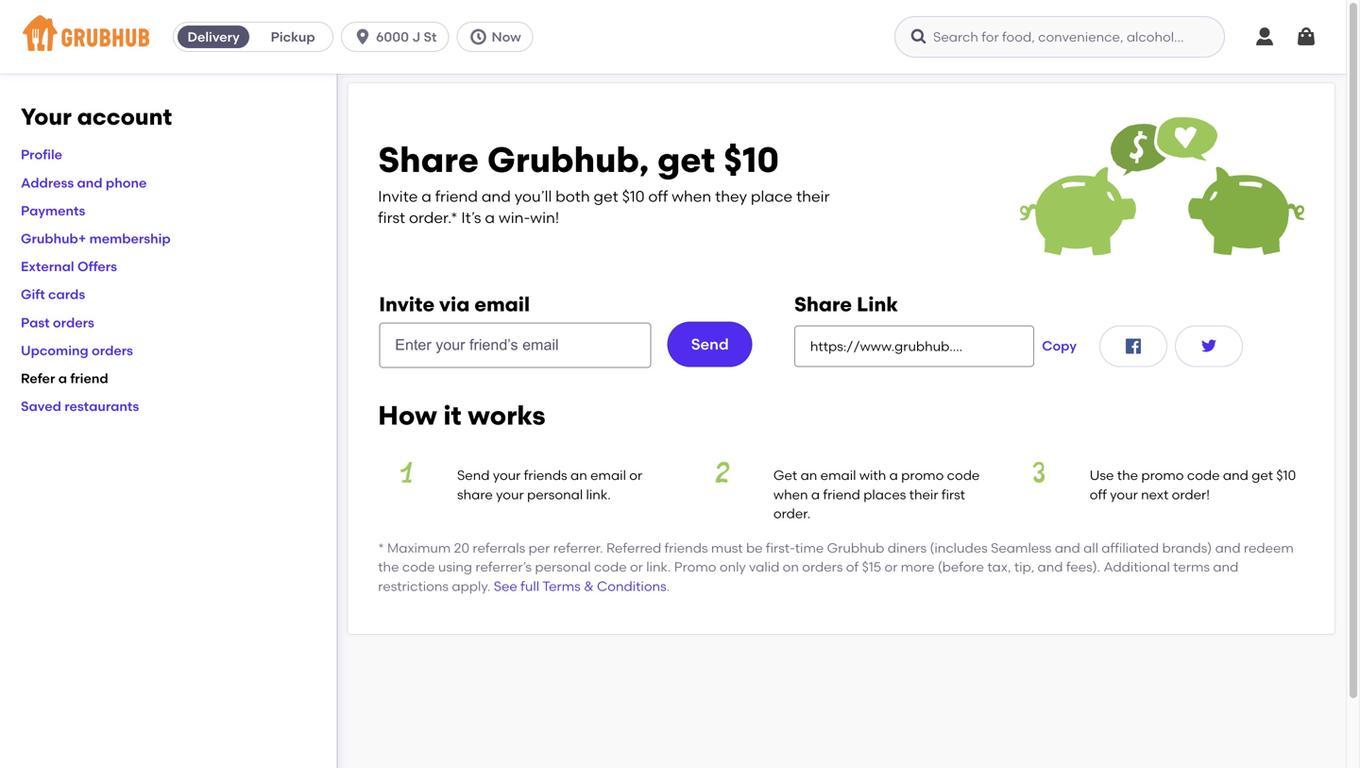 Task type: describe. For each thing, give the bounding box(es) containing it.
and right 'terms'
[[1214, 559, 1239, 575]]

and right tip,
[[1038, 559, 1064, 575]]

address and phone link
[[21, 175, 147, 191]]

and inside use the promo code and get $10 off your next order!
[[1224, 467, 1249, 483]]

gift
[[21, 286, 45, 303]]

more
[[901, 559, 935, 575]]

svg image inside now 'button'
[[469, 27, 488, 46]]

only
[[720, 559, 746, 575]]

referrer's
[[476, 559, 532, 575]]

past orders link
[[21, 314, 94, 331]]

use the promo code and get $10 off your next order!
[[1090, 467, 1297, 503]]

when inside share grubhub, get $10 invite a friend and you'll both get $10 off when they place their first order.* it's a win-win!
[[672, 187, 712, 206]]

your down works
[[493, 467, 521, 483]]

* maximum 20 referrals per referrer. referred friends must be first-time grubhub diners (includes seamless and all affiliated brands) and redeem the code using referrer's personal code or link. promo only valid on orders of $15 or more (before tax, tip, and fees). additional terms and restrictions apply.
[[378, 540, 1294, 594]]

how
[[378, 400, 437, 431]]

off inside use the promo code and get $10 off your next order!
[[1090, 486, 1107, 503]]

conditions
[[597, 578, 667, 594]]

code inside get an email with a promo code when a friend places their first order.
[[947, 467, 980, 483]]

orders for upcoming orders
[[92, 342, 133, 358]]

seamless
[[991, 540, 1052, 556]]

you'll
[[515, 187, 552, 206]]

phone
[[106, 175, 147, 191]]

brands)
[[1163, 540, 1213, 556]]

a right refer
[[58, 370, 67, 386]]

upcoming orders link
[[21, 342, 133, 358]]

affiliated
[[1102, 540, 1160, 556]]

of
[[846, 559, 859, 575]]

address and phone
[[21, 175, 147, 191]]

grubhub+ membership
[[21, 231, 171, 247]]

$10 inside use the promo code and get $10 off your next order!
[[1277, 467, 1297, 483]]

use
[[1090, 467, 1114, 483]]

delivery button
[[174, 22, 253, 52]]

see full terms & conditions .
[[494, 578, 670, 594]]

grubhub
[[827, 540, 885, 556]]

pickup button
[[253, 22, 333, 52]]

svg image inside 6000 j st button
[[354, 27, 372, 46]]

main navigation navigation
[[0, 0, 1347, 74]]

link. inside "* maximum 20 referrals per referrer. referred friends must be first-time grubhub diners (includes seamless and all affiliated brands) and redeem the code using referrer's personal code or link. promo only valid on orders of $15 or more (before tax, tip, and fees). additional terms and restrictions apply."
[[647, 559, 671, 575]]

profile
[[21, 147, 62, 163]]

orders for past orders
[[53, 314, 94, 331]]

a right with
[[890, 467, 898, 483]]

get
[[774, 467, 798, 483]]

j
[[412, 29, 421, 45]]

now button
[[457, 22, 541, 52]]

refer a friend link
[[21, 370, 108, 386]]

saved restaurants
[[21, 398, 139, 414]]

additional
[[1104, 559, 1171, 575]]

and left 'phone'
[[77, 175, 103, 191]]

send for send your friends an email or share your personal link.
[[457, 467, 490, 483]]

0 horizontal spatial get
[[594, 187, 619, 206]]

tax,
[[988, 559, 1012, 575]]

gift cards link
[[21, 286, 85, 303]]

external
[[21, 259, 74, 275]]

order.
[[774, 506, 811, 522]]

grubhub+ membership link
[[21, 231, 171, 247]]

1 vertical spatial invite
[[379, 292, 435, 316]]

copy button
[[1035, 325, 1085, 367]]

now
[[492, 29, 521, 45]]

20
[[454, 540, 470, 556]]

email for get an email with a promo code when a friend places their first order.
[[821, 467, 857, 483]]

and inside share grubhub, get $10 invite a friend and you'll both get $10 off when they place their first order.* it's a win-win!
[[482, 187, 511, 206]]

delivery
[[188, 29, 240, 45]]

place
[[751, 187, 793, 206]]

fees).
[[1067, 559, 1101, 575]]

code inside use the promo code and get $10 off your next order!
[[1188, 467, 1220, 483]]

promo inside get an email with a promo code when a friend places their first order.
[[902, 467, 944, 483]]

first inside share grubhub, get $10 invite a friend and you'll both get $10 off when they place their first order.* it's a win-win!
[[378, 208, 405, 227]]

see
[[494, 578, 518, 594]]

offers
[[77, 259, 117, 275]]

places
[[864, 486, 906, 503]]

or down referred on the bottom
[[630, 559, 643, 575]]

past orders
[[21, 314, 94, 331]]

upcoming orders
[[21, 342, 133, 358]]

email inside the send your friends an email or share your personal link.
[[591, 467, 626, 483]]

it's
[[461, 208, 481, 227]]

profile link
[[21, 147, 62, 163]]

must
[[711, 540, 743, 556]]

both
[[556, 187, 590, 206]]

your inside use the promo code and get $10 off your next order!
[[1111, 486, 1138, 503]]

or inside the send your friends an email or share your personal link.
[[630, 467, 643, 483]]

Enter your friend's email email field
[[379, 323, 652, 368]]

payments link
[[21, 203, 85, 219]]

st
[[424, 29, 437, 45]]

on
[[783, 559, 799, 575]]

link
[[857, 292, 899, 316]]

win!
[[530, 208, 560, 227]]

step 1 image
[[378, 462, 435, 483]]

1 vertical spatial $10
[[622, 187, 645, 206]]

an inside the send your friends an email or share your personal link.
[[571, 467, 588, 483]]

step 2 image
[[695, 462, 751, 483]]

get an email with a promo code when a friend places their first order.
[[774, 467, 980, 522]]

your account
[[21, 103, 172, 130]]

(includes
[[930, 540, 988, 556]]

when inside get an email with a promo code when a friend places their first order.
[[774, 486, 808, 503]]

restrictions
[[378, 578, 449, 594]]

payments
[[21, 203, 85, 219]]

membership
[[89, 231, 171, 247]]

via
[[439, 292, 470, 316]]

share for grubhub,
[[378, 139, 479, 181]]

works
[[468, 400, 546, 431]]

external offers
[[21, 259, 117, 275]]

friends inside the send your friends an email or share your personal link.
[[524, 467, 568, 483]]

off inside share grubhub, get $10 invite a friend and you'll both get $10 off when they place their first order.* it's a win-win!
[[649, 187, 668, 206]]

6000 j st button
[[341, 22, 457, 52]]

all
[[1084, 540, 1099, 556]]



Task type: locate. For each thing, give the bounding box(es) containing it.
orders
[[53, 314, 94, 331], [92, 342, 133, 358], [803, 559, 843, 575]]

or up referred on the bottom
[[630, 467, 643, 483]]

a right it's
[[485, 208, 495, 227]]

refer a friend
[[21, 370, 108, 386]]

*
[[378, 540, 384, 556]]

invite via email
[[379, 292, 530, 316]]

step 3 image
[[1011, 462, 1068, 483]]

first-
[[766, 540, 795, 556]]

friends inside "* maximum 20 referrals per referrer. referred friends must be first-time grubhub diners (includes seamless and all affiliated brands) and redeem the code using referrer's personal code or link. promo only valid on orders of $15 or more (before tax, tip, and fees). additional terms and restrictions apply."
[[665, 540, 708, 556]]

promo inside use the promo code and get $10 off your next order!
[[1142, 467, 1184, 483]]

6000
[[376, 29, 409, 45]]

6000 j st
[[376, 29, 437, 45]]

share inside share grubhub, get $10 invite a friend and you'll both get $10 off when they place their first order.* it's a win-win!
[[378, 139, 479, 181]]

address
[[21, 175, 74, 191]]

upcoming
[[21, 342, 89, 358]]

friend up saved restaurants link
[[70, 370, 108, 386]]

past
[[21, 314, 50, 331]]

first inside get an email with a promo code when a friend places their first order.
[[942, 486, 966, 503]]

cards
[[48, 286, 85, 303]]

0 horizontal spatial off
[[649, 187, 668, 206]]

first up (includes at bottom right
[[942, 486, 966, 503]]

and up win- on the top of the page
[[482, 187, 511, 206]]

1 horizontal spatial the
[[1118, 467, 1139, 483]]

or right the $15 at the right of page
[[885, 559, 898, 575]]

friend inside get an email with a promo code when a friend places their first order.
[[823, 486, 861, 503]]

a up order.*
[[422, 187, 432, 206]]

1 vertical spatial share
[[795, 292, 852, 316]]

account
[[77, 103, 172, 130]]

1 horizontal spatial friend
[[435, 187, 478, 206]]

2 promo from the left
[[1142, 467, 1184, 483]]

the inside "* maximum 20 referrals per referrer. referred friends must be first-time grubhub diners (includes seamless and all affiliated brands) and redeem the code using referrer's personal code or link. promo only valid on orders of $15 or more (before tax, tip, and fees). additional terms and restrictions apply."
[[378, 559, 399, 575]]

0 vertical spatial $10
[[724, 139, 780, 181]]

referrer.
[[553, 540, 603, 556]]

0 vertical spatial first
[[378, 208, 405, 227]]

see full terms & conditions link
[[494, 578, 667, 594]]

first
[[378, 208, 405, 227], [942, 486, 966, 503]]

0 vertical spatial off
[[649, 187, 668, 206]]

friends up promo
[[665, 540, 708, 556]]

friend up it's
[[435, 187, 478, 206]]

orders inside "* maximum 20 referrals per referrer. referred friends must be first-time grubhub diners (includes seamless and all affiliated brands) and redeem the code using referrer's personal code or link. promo only valid on orders of $15 or more (before tax, tip, and fees). additional terms and restrictions apply."
[[803, 559, 843, 575]]

0 vertical spatial personal
[[527, 486, 583, 503]]

maximum
[[387, 540, 451, 556]]

2 horizontal spatial friend
[[823, 486, 861, 503]]

an right the get
[[801, 467, 818, 483]]

1 vertical spatial off
[[1090, 486, 1107, 503]]

0 vertical spatial invite
[[378, 187, 418, 206]]

2 horizontal spatial $10
[[1277, 467, 1297, 483]]

share for link
[[795, 292, 852, 316]]

friend down with
[[823, 486, 861, 503]]

send inside the send your friends an email or share your personal link.
[[457, 467, 490, 483]]

redeem
[[1244, 540, 1294, 556]]

.
[[667, 578, 670, 594]]

1 vertical spatial their
[[910, 486, 939, 503]]

0 vertical spatial orders
[[53, 314, 94, 331]]

and right the brands)
[[1216, 540, 1241, 556]]

1 vertical spatial orders
[[92, 342, 133, 358]]

share left link on the top
[[795, 292, 852, 316]]

the down *
[[378, 559, 399, 575]]

1 vertical spatial friends
[[665, 540, 708, 556]]

your right share
[[496, 486, 524, 503]]

time
[[795, 540, 824, 556]]

share
[[378, 139, 479, 181], [795, 292, 852, 316]]

off
[[649, 187, 668, 206], [1090, 486, 1107, 503]]

diners
[[888, 540, 927, 556]]

0 horizontal spatial share
[[378, 139, 479, 181]]

an up referrer.
[[571, 467, 588, 483]]

0 vertical spatial their
[[797, 187, 830, 206]]

2 vertical spatial get
[[1252, 467, 1274, 483]]

(before
[[938, 559, 985, 575]]

grubhub+
[[21, 231, 86, 247]]

apply.
[[452, 578, 491, 594]]

grubhub,
[[487, 139, 649, 181]]

code down maximum
[[402, 559, 435, 575]]

it
[[443, 400, 462, 431]]

0 horizontal spatial link.
[[586, 486, 611, 503]]

win-
[[499, 208, 530, 227]]

terms
[[1174, 559, 1210, 575]]

share grubhub and save image
[[1021, 113, 1305, 256]]

email left with
[[821, 467, 857, 483]]

with
[[860, 467, 887, 483]]

1 horizontal spatial email
[[591, 467, 626, 483]]

0 vertical spatial friends
[[524, 467, 568, 483]]

and up redeem
[[1224, 467, 1249, 483]]

or
[[630, 467, 643, 483], [630, 559, 643, 575], [885, 559, 898, 575]]

when up order.
[[774, 486, 808, 503]]

and left all
[[1055, 540, 1081, 556]]

1 vertical spatial when
[[774, 486, 808, 503]]

1 horizontal spatial their
[[910, 486, 939, 503]]

1 vertical spatial friend
[[70, 370, 108, 386]]

1 horizontal spatial first
[[942, 486, 966, 503]]

promo up the next
[[1142, 467, 1184, 483]]

send
[[691, 335, 729, 353], [457, 467, 490, 483]]

email inside get an email with a promo code when a friend places their first order.
[[821, 467, 857, 483]]

1 horizontal spatial an
[[801, 467, 818, 483]]

next
[[1142, 486, 1169, 503]]

1 horizontal spatial share
[[795, 292, 852, 316]]

link. up "."
[[647, 559, 671, 575]]

code up order!
[[1188, 467, 1220, 483]]

0 horizontal spatial email
[[475, 292, 530, 316]]

get up redeem
[[1252, 467, 1274, 483]]

orders up "refer a friend"
[[92, 342, 133, 358]]

0 horizontal spatial their
[[797, 187, 830, 206]]

pickup
[[271, 29, 315, 45]]

invite up order.*
[[378, 187, 418, 206]]

send your friends an email or share your personal link.
[[457, 467, 643, 503]]

full
[[521, 578, 540, 594]]

personal up terms
[[535, 559, 591, 575]]

code up (includes at bottom right
[[947, 467, 980, 483]]

get inside use the promo code and get $10 off your next order!
[[1252, 467, 1274, 483]]

saved restaurants link
[[21, 398, 139, 414]]

1 horizontal spatial off
[[1090, 486, 1107, 503]]

their inside share grubhub, get $10 invite a friend and you'll both get $10 off when they place their first order.* it's a win-win!
[[797, 187, 830, 206]]

code up conditions
[[594, 559, 627, 575]]

off down 'use'
[[1090, 486, 1107, 503]]

invite inside share grubhub, get $10 invite a friend and you'll both get $10 off when they place their first order.* it's a win-win!
[[378, 187, 418, 206]]

friend
[[435, 187, 478, 206], [70, 370, 108, 386], [823, 486, 861, 503]]

link. inside the send your friends an email or share your personal link.
[[586, 486, 611, 503]]

using
[[438, 559, 472, 575]]

0 horizontal spatial friend
[[70, 370, 108, 386]]

link. up referrer.
[[586, 486, 611, 503]]

2 horizontal spatial get
[[1252, 467, 1274, 483]]

and
[[77, 175, 103, 191], [482, 187, 511, 206], [1224, 467, 1249, 483], [1055, 540, 1081, 556], [1216, 540, 1241, 556], [1038, 559, 1064, 575], [1214, 559, 1239, 575]]

$10 right both
[[622, 187, 645, 206]]

0 horizontal spatial when
[[672, 187, 712, 206]]

off left they
[[649, 187, 668, 206]]

1 vertical spatial send
[[457, 467, 490, 483]]

1 vertical spatial get
[[594, 187, 619, 206]]

1 horizontal spatial link.
[[647, 559, 671, 575]]

share
[[457, 486, 493, 503]]

$15
[[862, 559, 882, 575]]

an inside get an email with a promo code when a friend places their first order.
[[801, 467, 818, 483]]

code
[[947, 467, 980, 483], [1188, 467, 1220, 483], [402, 559, 435, 575], [594, 559, 627, 575]]

0 vertical spatial the
[[1118, 467, 1139, 483]]

their right place
[[797, 187, 830, 206]]

invite
[[378, 187, 418, 206], [379, 292, 435, 316]]

$10 up redeem
[[1277, 467, 1297, 483]]

personal inside "* maximum 20 referrals per referrer. referred friends must be first-time grubhub diners (includes seamless and all affiliated brands) and redeem the code using referrer's personal code or link. promo only valid on orders of $15 or more (before tax, tip, and fees). additional terms and restrictions apply."
[[535, 559, 591, 575]]

1 horizontal spatial $10
[[724, 139, 780, 181]]

1 vertical spatial link.
[[647, 559, 671, 575]]

Search for food, convenience, alcohol... search field
[[895, 16, 1226, 58]]

your down 'use'
[[1111, 486, 1138, 503]]

&
[[584, 578, 594, 594]]

referrals
[[473, 540, 526, 556]]

2 vertical spatial friend
[[823, 486, 861, 503]]

per
[[529, 540, 550, 556]]

1 vertical spatial first
[[942, 486, 966, 503]]

personal up per
[[527, 486, 583, 503]]

2 an from the left
[[801, 467, 818, 483]]

1 vertical spatial personal
[[535, 559, 591, 575]]

2 vertical spatial $10
[[1277, 467, 1297, 483]]

gift cards
[[21, 286, 85, 303]]

0 horizontal spatial friends
[[524, 467, 568, 483]]

promo up places
[[902, 467, 944, 483]]

friends
[[524, 467, 568, 483], [665, 540, 708, 556]]

1 promo from the left
[[902, 467, 944, 483]]

saved
[[21, 398, 61, 414]]

a
[[422, 187, 432, 206], [485, 208, 495, 227], [58, 370, 67, 386], [890, 467, 898, 483], [812, 486, 820, 503]]

email up referred on the bottom
[[591, 467, 626, 483]]

get right both
[[594, 187, 619, 206]]

restaurants
[[64, 398, 139, 414]]

the right 'use'
[[1118, 467, 1139, 483]]

0 horizontal spatial the
[[378, 559, 399, 575]]

a up the time
[[812, 486, 820, 503]]

orders down the time
[[803, 559, 843, 575]]

they
[[715, 187, 747, 206]]

0 vertical spatial send
[[691, 335, 729, 353]]

copy
[[1042, 338, 1077, 354]]

first left order.*
[[378, 208, 405, 227]]

friend inside share grubhub, get $10 invite a friend and you'll both get $10 off when they place their first order.* it's a win-win!
[[435, 187, 478, 206]]

promo
[[674, 559, 717, 575]]

1 vertical spatial the
[[378, 559, 399, 575]]

referred
[[607, 540, 662, 556]]

the
[[1118, 467, 1139, 483], [378, 559, 399, 575]]

order!
[[1172, 486, 1210, 503]]

1 horizontal spatial when
[[774, 486, 808, 503]]

invite left via
[[379, 292, 435, 316]]

order.*
[[409, 208, 458, 227]]

terms
[[543, 578, 581, 594]]

0 horizontal spatial first
[[378, 208, 405, 227]]

1 an from the left
[[571, 467, 588, 483]]

0 horizontal spatial send
[[457, 467, 490, 483]]

be
[[746, 540, 763, 556]]

svg image
[[1254, 26, 1277, 48], [1295, 26, 1318, 48], [354, 27, 372, 46], [469, 27, 488, 46], [910, 27, 929, 46], [1123, 335, 1145, 357], [1198, 335, 1221, 357]]

0 vertical spatial friend
[[435, 187, 478, 206]]

your
[[493, 467, 521, 483], [496, 486, 524, 503], [1111, 486, 1138, 503]]

$10 up place
[[724, 139, 780, 181]]

None text field
[[795, 325, 1035, 367]]

share grubhub, get $10 invite a friend and you'll both get $10 off when they place their first order.* it's a win-win!
[[378, 139, 830, 227]]

the inside use the promo code and get $10 off your next order!
[[1118, 467, 1139, 483]]

external offers link
[[21, 259, 117, 275]]

share up order.*
[[378, 139, 479, 181]]

personal inside the send your friends an email or share your personal link.
[[527, 486, 583, 503]]

send inside button
[[691, 335, 729, 353]]

orders up upcoming orders link
[[53, 314, 94, 331]]

promo
[[902, 467, 944, 483], [1142, 467, 1184, 483]]

0 vertical spatial get
[[658, 139, 716, 181]]

1 horizontal spatial send
[[691, 335, 729, 353]]

0 horizontal spatial $10
[[622, 187, 645, 206]]

get up they
[[658, 139, 716, 181]]

when left they
[[672, 187, 712, 206]]

their right places
[[910, 486, 939, 503]]

email up enter your friend's email email field
[[475, 292, 530, 316]]

send button
[[668, 322, 753, 367]]

2 horizontal spatial email
[[821, 467, 857, 483]]

their inside get an email with a promo code when a friend places their first order.
[[910, 486, 939, 503]]

1 horizontal spatial get
[[658, 139, 716, 181]]

0 vertical spatial share
[[378, 139, 479, 181]]

0 horizontal spatial an
[[571, 467, 588, 483]]

0 horizontal spatial promo
[[902, 467, 944, 483]]

valid
[[749, 559, 780, 575]]

0 vertical spatial when
[[672, 187, 712, 206]]

0 vertical spatial link.
[[586, 486, 611, 503]]

send for send
[[691, 335, 729, 353]]

2 vertical spatial orders
[[803, 559, 843, 575]]

friends down works
[[524, 467, 568, 483]]

1 horizontal spatial friends
[[665, 540, 708, 556]]

email for invite via email
[[475, 292, 530, 316]]

your
[[21, 103, 72, 130]]

1 horizontal spatial promo
[[1142, 467, 1184, 483]]



Task type: vqa. For each thing, say whether or not it's contained in the screenshot.
rightmost svg icon
no



